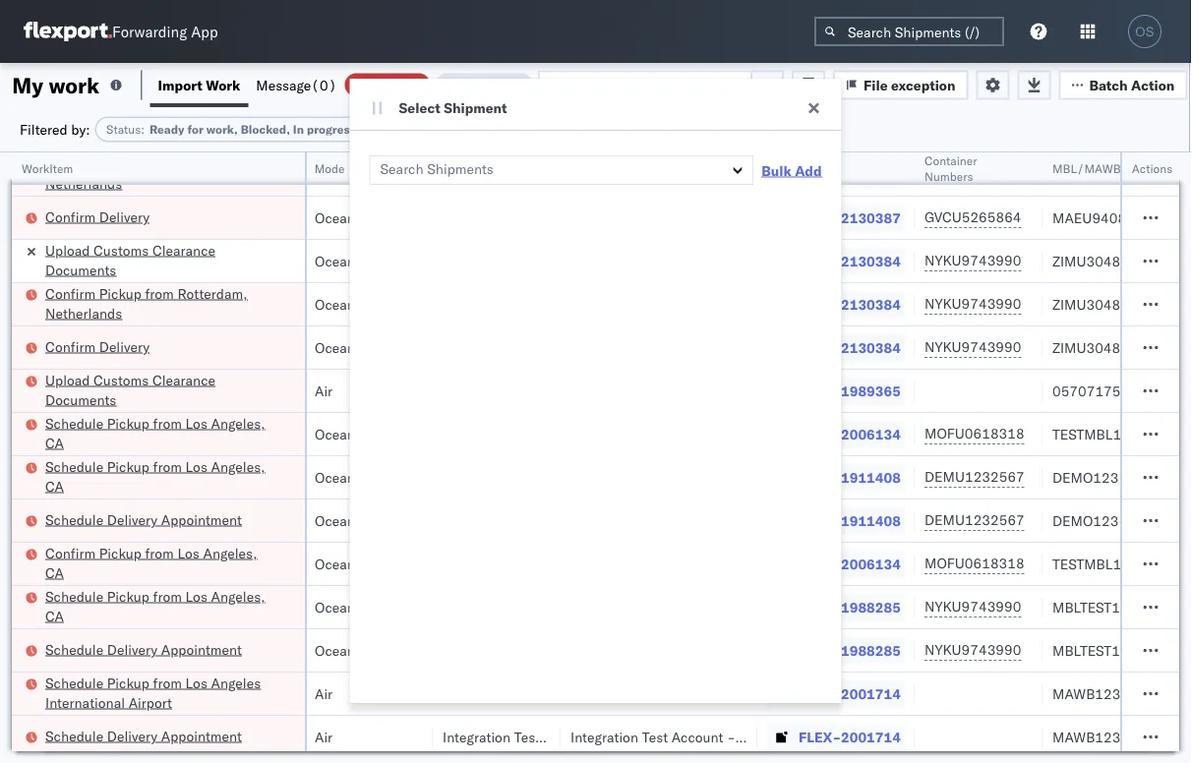 Task type: describe. For each thing, give the bounding box(es) containing it.
3 flex-2130384 from the top
[[799, 339, 901, 356]]

5:30 am pst, feb 3, 2023
[[30, 209, 200, 226]]

2 confirm delivery link from the top
[[45, 337, 150, 357]]

filtered by:
[[20, 120, 90, 138]]

work
[[49, 71, 99, 98]]

5 flex- from the top
[[799, 339, 841, 356]]

1 17, from the top
[[157, 685, 179, 702]]

batch action button
[[1059, 70, 1187, 100]]

11:00 for 11:00 pm pst, feb 6, 2023
[[30, 339, 68, 356]]

customs for 2nd upload customs clearance documents link from the top
[[94, 371, 149, 389]]

upload for 2nd upload customs clearance documents link from the top
[[45, 371, 90, 389]]

schedule pickup from los angeles international airport link
[[45, 673, 279, 713]]

2 12:30 pm pst, feb 17, 2023 from the top
[[30, 728, 216, 746]]

1 1911408 from the top
[[841, 469, 901, 486]]

6, for 3:00 am pst, feb 6, 2023
[[150, 296, 163, 313]]

10:00
[[30, 382, 68, 399]]

container numbers button
[[915, 149, 1023, 184]]

2 mawb1234 from the top
[[1052, 728, 1129, 746]]

risk
[[398, 76, 421, 93]]

5:30 pm pst, feb 4, 2023
[[30, 252, 199, 270]]

: for status
[[141, 122, 145, 137]]

9,
[[157, 382, 170, 399]]

schedule pickup from los angeles international airport
[[45, 674, 261, 711]]

flex
[[767, 161, 789, 176]]

1 12:30 pm pst, feb 17, 2023 from the top
[[30, 685, 216, 702]]

karl
[[739, 166, 764, 183]]

1 clearance from the top
[[152, 241, 215, 259]]

2 flex-1988285 from the top
[[799, 642, 901, 659]]

1 test from the top
[[642, 166, 668, 183]]

3 test from the top
[[642, 728, 668, 746]]

3:00 am pst, feb 6, 2023
[[30, 296, 200, 313]]

9 ocean from the top
[[315, 555, 355, 572]]

for
[[187, 122, 203, 137]]

os
[[1135, 24, 1154, 39]]

05707175362
[[1052, 382, 1146, 399]]

my
[[12, 71, 43, 98]]

my work
[[12, 71, 99, 98]]

add
[[795, 162, 822, 179]]

confirm for 1st confirm delivery link from the top of the page
[[45, 208, 96, 225]]

7 ocean from the top
[[315, 469, 355, 486]]

8 fcl from the top
[[359, 512, 384, 529]]

app
[[191, 22, 218, 41]]

9 ocean fcl from the top
[[315, 555, 384, 572]]

message (0)
[[256, 76, 337, 93]]

12 flex- from the top
[[799, 642, 841, 659]]

los inside confirm pickup from los angeles, ca
[[177, 544, 200, 562]]

from for 1st schedule pickup from los angeles, ca link from the top of the page
[[153, 415, 182, 432]]

resize handle column header for flex id
[[891, 152, 915, 763]]

2 16, from the top
[[157, 599, 179, 616]]

upload for second upload customs clearance documents link from the bottom of the page
[[45, 241, 90, 259]]

shipment
[[444, 99, 507, 117]]

11:00 pm pst, feb 2, 2023
[[30, 166, 208, 183]]

mbl/mawb numbers
[[1052, 161, 1173, 176]]

6 11:59 from the top
[[30, 642, 68, 659]]

2 - from the top
[[727, 685, 736, 702]]

resize handle column header for deadline
[[212, 152, 236, 763]]

confirm for second confirm delivery link from the top
[[45, 338, 96, 355]]

1 2130384 from the top
[[841, 252, 901, 270]]

international
[[45, 694, 125, 711]]

1 zimu3048342 from the top
[[1052, 252, 1146, 270]]

1 air from the top
[[315, 382, 333, 399]]

name
[[478, 161, 509, 176]]

action
[[1131, 76, 1175, 93]]

11:59 pm pst, feb 13, 2023
[[30, 425, 216, 443]]

os button
[[1122, 9, 1168, 54]]

schedule inside schedule pickup from los angeles international airport
[[45, 674, 103, 691]]

schedule delivery appointment link for third schedule delivery appointment "button" from the top of the page
[[45, 726, 242, 746]]

batch action
[[1089, 76, 1175, 93]]

Search Work text field
[[538, 70, 752, 100]]

2 flex-1911408 from the top
[[799, 512, 901, 529]]

from for second confirm pickup from rotterdam, netherlands link from the bottom
[[145, 155, 174, 172]]

pickup for first schedule pickup from los angeles, ca button from the bottom
[[107, 588, 149, 605]]

from for second schedule pickup from los angeles, ca link from the top of the page
[[153, 458, 182, 475]]

exception
[[891, 76, 955, 93]]

2 integration test account - western digital from the top
[[570, 728, 835, 746]]

2 schedule pickup from los angeles, ca link from the top
[[45, 457, 279, 496]]

schedule delivery appointment link for 2nd schedule delivery appointment "button" from the bottom
[[45, 640, 242, 660]]

at
[[383, 76, 395, 93]]

(0)
[[311, 76, 337, 93]]

13,
[[157, 425, 179, 443]]

delivery down 3:00 am pst, feb 6, 2023
[[99, 338, 150, 355]]

customs for second upload customs clearance documents link from the bottom of the page
[[94, 241, 149, 259]]

2 2006134 from the top
[[841, 555, 901, 572]]

8 ocean from the top
[[315, 512, 355, 529]]

upload customs clearance documents button
[[45, 370, 279, 412]]

1 schedule delivery appointment from the top
[[45, 511, 242, 528]]

1 nyku9743990 from the top
[[925, 252, 1021, 269]]

work,
[[206, 122, 238, 137]]

11:00 pm pst, feb 6, 2023
[[30, 339, 208, 356]]

select
[[399, 99, 440, 117]]

2 test from the top
[[642, 685, 668, 702]]

760
[[353, 76, 379, 93]]

10:00 pm pst, feb 9, 2023
[[30, 382, 208, 399]]

2 schedule from the top
[[45, 458, 103, 475]]

6 fcl from the top
[[359, 425, 384, 443]]

2 flex- from the top
[[799, 209, 841, 226]]

forwarding app link
[[24, 22, 218, 41]]

confirm for confirm pickup from los angeles, ca "link"
[[45, 544, 96, 562]]

documents for second upload customs clearance documents link from the bottom of the page
[[45, 261, 116, 278]]

: for snoozed
[[453, 122, 456, 137]]

confirm pickup from los angeles, ca link
[[45, 543, 279, 583]]

deadline button
[[20, 156, 216, 176]]

filtered
[[20, 120, 68, 138]]

bulk add
[[761, 162, 822, 179]]

13 flex- from the top
[[799, 685, 841, 702]]

ca inside confirm pickup from los angeles, ca
[[45, 564, 64, 581]]

status
[[106, 122, 141, 137]]

search shipments
[[380, 160, 494, 178]]

upload customs clearance documents for second upload customs clearance documents link from the bottom of the page
[[45, 241, 215, 278]]

schedule pickup from los angeles, ca for 3rd schedule pickup from los angeles, ca link from the top
[[45, 588, 265, 625]]

file
[[864, 76, 888, 93]]

id
[[792, 161, 804, 176]]

2 nyku9743990 from the top
[[925, 295, 1021, 312]]

angeles, for 1st schedule pickup from los angeles, ca link from the top of the page
[[211, 415, 265, 432]]

3:00
[[30, 296, 59, 313]]

4 nyku9743990 from the top
[[925, 598, 1021, 615]]

workitem
[[22, 161, 73, 176]]

5:30 for 5:30 am pst, feb 3, 2023
[[30, 209, 59, 226]]

1 integration test account - western digital from the top
[[570, 685, 835, 702]]

bulk
[[761, 162, 792, 179]]

client
[[443, 161, 474, 176]]

5 ocean from the top
[[315, 339, 355, 356]]

8 ocean fcl from the top
[[315, 512, 384, 529]]

1 flex- from the top
[[799, 166, 841, 183]]

5 schedule from the top
[[45, 641, 103, 658]]

2 11:59 pm pst, feb 14, 2023 from the top
[[30, 512, 216, 529]]

4 schedule from the top
[[45, 588, 103, 605]]

am for 3:00
[[63, 296, 85, 313]]

3,
[[150, 209, 163, 226]]

6, for 11:00 pm pst, feb 6, 2023
[[157, 339, 170, 356]]

rotterdam, for second confirm pickup from rotterdam, netherlands link from the bottom
[[177, 155, 247, 172]]

angeles, for 3rd schedule pickup from los angeles, ca link from the top
[[211, 588, 265, 605]]

2 2130387 from the top
[[841, 209, 901, 226]]

lagerfeld
[[768, 166, 827, 183]]

track
[[492, 76, 524, 93]]

2 flex-2130384 from the top
[[799, 296, 901, 313]]

2 confirm pickup from rotterdam, netherlands link from the top
[[45, 284, 279, 323]]

3 air from the top
[[315, 728, 333, 746]]

pickup for second confirm pickup from rotterdam, netherlands button from the top
[[99, 285, 142, 302]]

3 ocean from the top
[[315, 252, 355, 270]]

flexport. image
[[24, 22, 112, 41]]

1 maeu9408431 from the top
[[1052, 166, 1152, 183]]

snoozed : no
[[407, 122, 477, 137]]

2 2130384 from the top
[[841, 296, 901, 313]]

mode button
[[305, 156, 413, 176]]

4 11:59 from the top
[[30, 555, 68, 572]]

1 flex-2001714 from the top
[[799, 685, 901, 702]]

2 1988285 from the top
[[841, 642, 901, 659]]

5 11:59 from the top
[[30, 599, 68, 616]]

11 flex- from the top
[[799, 599, 841, 616]]

import
[[158, 76, 203, 93]]

1 schedule pickup from los angeles, ca link from the top
[[45, 414, 279, 453]]

5 fcl from the top
[[359, 339, 384, 356]]

2 gvcu5265864 from the top
[[925, 209, 1021, 226]]

schedule pickup from los angeles international airport button
[[45, 673, 279, 715]]

1 confirm pickup from rotterdam, netherlands link from the top
[[45, 154, 279, 193]]

6 ocean from the top
[[315, 425, 355, 443]]

blocked,
[[241, 122, 290, 137]]

4 ocean from the top
[[315, 296, 355, 313]]

pickup for 1st confirm pickup from rotterdam, netherlands button from the top of the page
[[99, 155, 142, 172]]

flex id
[[767, 161, 804, 176]]

confirm pickup from rotterdam, netherlands for second confirm pickup from rotterdam, netherlands link from the bottom
[[45, 155, 247, 192]]

schedule pickup from los angeles, ca for second schedule pickup from los angeles, ca link from the top of the page
[[45, 458, 265, 495]]

2 integration from the top
[[570, 685, 638, 702]]

appointment for schedule delivery appointment link associated with 2nd schedule delivery appointment "button" from the bottom
[[161, 641, 242, 658]]

numbers for container numbers
[[925, 169, 973, 183]]

client name button
[[433, 156, 541, 176]]

select shipment
[[399, 99, 507, 117]]

pickup for 3rd schedule pickup from los angeles, ca button from the bottom of the page
[[107, 415, 149, 432]]

file exception
[[864, 76, 955, 93]]

mode
[[315, 161, 345, 176]]

on
[[473, 76, 489, 93]]

3 fcl from the top
[[359, 252, 384, 270]]

shipments
[[427, 160, 494, 178]]

2 flex-2001714 from the top
[[799, 728, 901, 746]]

airport
[[129, 694, 172, 711]]

container
[[925, 153, 977, 168]]

4 ocean fcl from the top
[[315, 296, 384, 313]]

actions
[[1132, 161, 1173, 176]]

1 12:30 from the top
[[30, 685, 68, 702]]

1 schedule delivery appointment button from the top
[[45, 510, 242, 532]]

progress
[[307, 122, 356, 137]]

3 flex- from the top
[[799, 252, 841, 270]]

mbl/mawb numbers button
[[1043, 156, 1191, 176]]

3 integration from the top
[[570, 728, 638, 746]]

forwarding
[[112, 22, 187, 41]]

netherlands for 1st confirm pickup from rotterdam, netherlands link from the bottom
[[45, 304, 122, 322]]

760 at risk
[[353, 76, 421, 93]]

2 maeu9408431 from the top
[[1052, 209, 1152, 226]]

confirm for 1st confirm pickup from rotterdam, netherlands link from the bottom
[[45, 285, 96, 302]]

2 flex-2130387 from the top
[[799, 209, 901, 226]]

4,
[[149, 252, 162, 270]]

3 11:59 pm pst, feb 16, 2023 from the top
[[30, 642, 216, 659]]

1 confirm delivery link from the top
[[45, 207, 150, 227]]

205 on track
[[444, 76, 524, 93]]

appointment for schedule delivery appointment link corresponding to third schedule delivery appointment "button" from the top of the page
[[161, 727, 242, 745]]

search
[[380, 160, 424, 178]]

2 digital from the top
[[794, 728, 835, 746]]

1 ocean from the top
[[315, 166, 355, 183]]

2 western from the top
[[739, 728, 791, 746]]



Task type: locate. For each thing, give the bounding box(es) containing it.
2 vertical spatial appointment
[[161, 727, 242, 745]]

flex-2130384 button
[[767, 247, 905, 275], [767, 247, 905, 275], [767, 291, 905, 318], [767, 291, 905, 318], [767, 334, 905, 361], [767, 334, 905, 361]]

appointment up angeles
[[161, 641, 242, 658]]

1 5:30 from the top
[[30, 209, 59, 226]]

0 vertical spatial upload customs clearance documents link
[[45, 240, 279, 280]]

2 vertical spatial schedule pickup from los angeles, ca link
[[45, 587, 279, 626]]

1 1988285 from the top
[[841, 599, 901, 616]]

1 netherlands from the top
[[45, 175, 122, 192]]

from inside schedule pickup from los angeles international airport
[[153, 674, 182, 691]]

2 confirm delivery from the top
[[45, 338, 150, 355]]

confirm pickup from rotterdam, netherlands link
[[45, 154, 279, 193], [45, 284, 279, 323]]

2 lcl from the top
[[359, 642, 383, 659]]

from for schedule pickup from los angeles international airport link
[[153, 674, 182, 691]]

customs inside "upload customs clearance documents" button
[[94, 371, 149, 389]]

angeles,
[[211, 415, 265, 432], [211, 458, 265, 475], [203, 544, 257, 562], [211, 588, 265, 605]]

1 ca from the top
[[45, 434, 64, 451]]

1 mawb1234 from the top
[[1052, 685, 1129, 702]]

2 vertical spatial 2130384
[[841, 339, 901, 356]]

1 mofu0618318 from the top
[[925, 425, 1025, 442]]

0 vertical spatial netherlands
[[45, 175, 122, 192]]

flex-2001714 button
[[767, 680, 905, 708], [767, 680, 905, 708], [767, 723, 905, 751], [767, 723, 905, 751]]

1 upload customs clearance documents link from the top
[[45, 240, 279, 280]]

1 vertical spatial testmbl123
[[1052, 555, 1138, 572]]

flex-1988285 button
[[767, 594, 905, 621], [767, 594, 905, 621], [767, 637, 905, 664], [767, 637, 905, 664]]

0 vertical spatial schedule delivery appointment button
[[45, 510, 242, 532]]

2 zimu3048342 from the top
[[1052, 296, 1146, 313]]

2 demo123 from the top
[[1052, 512, 1119, 529]]

documents
[[45, 261, 116, 278], [45, 391, 116, 408]]

1 vertical spatial am
[[63, 296, 85, 313]]

1989365
[[841, 382, 901, 399]]

0 vertical spatial 2006134
[[841, 425, 901, 443]]

6 flex- from the top
[[799, 382, 841, 399]]

1 11:59 pm pst, feb 16, 2023 from the top
[[30, 555, 216, 572]]

appointment down schedule pickup from los angeles international airport "button" at bottom left
[[161, 727, 242, 745]]

1 vertical spatial schedule delivery appointment
[[45, 641, 242, 658]]

schedule pickup from los angeles, ca down confirm pickup from los angeles, ca button
[[45, 588, 265, 625]]

0 horizontal spatial numbers
[[925, 169, 973, 183]]

numbers for mbl/mawb numbers
[[1124, 161, 1173, 176]]

delivery for first schedule delivery appointment "button" from the top of the page
[[107, 511, 158, 528]]

2130387 right add
[[841, 166, 901, 183]]

2 ca from the top
[[45, 478, 64, 495]]

1 confirm from the top
[[45, 155, 96, 172]]

container numbers
[[925, 153, 977, 183]]

1 horizontal spatial numbers
[[1124, 161, 1173, 176]]

1 vertical spatial western
[[739, 728, 791, 746]]

flex id button
[[757, 156, 895, 176]]

from for 3rd schedule pickup from los angeles, ca link from the top
[[153, 588, 182, 605]]

4 ca from the top
[[45, 607, 64, 625]]

angeles
[[211, 674, 261, 691]]

flex-2130387 button
[[767, 161, 905, 188], [767, 161, 905, 188], [767, 204, 905, 232], [767, 204, 905, 232]]

1 vertical spatial upload customs clearance documents
[[45, 371, 215, 408]]

1 vertical spatial flex-1911408
[[799, 512, 901, 529]]

schedule delivery appointment button down airport
[[45, 726, 242, 748]]

2 schedule delivery appointment from the top
[[45, 641, 242, 658]]

confirm pickup from los angeles, ca
[[45, 544, 257, 581]]

14, down 13,
[[157, 469, 179, 486]]

upload customs clearance documents link down 3,
[[45, 240, 279, 280]]

schedule pickup from los angeles, ca button down confirm pickup from los angeles, ca button
[[45, 587, 279, 628]]

gvcu5265864
[[925, 165, 1021, 182], [925, 209, 1021, 226]]

1 vertical spatial 1988285
[[841, 642, 901, 659]]

5 nyku9743990 from the top
[[925, 641, 1021, 659]]

: left the ready
[[141, 122, 145, 137]]

1 western from the top
[[739, 685, 791, 702]]

schedule pickup from los angeles, ca link down "upload customs clearance documents" button
[[45, 414, 279, 453]]

flex-1989365
[[799, 382, 901, 399]]

3 - from the top
[[727, 728, 736, 746]]

1 upload customs clearance documents from the top
[[45, 241, 215, 278]]

2 demu1232567 from the top
[[925, 511, 1025, 529]]

netherlands for second confirm pickup from rotterdam, netherlands link from the bottom
[[45, 175, 122, 192]]

1 vertical spatial flex-2001714
[[799, 728, 901, 746]]

pickup inside schedule pickup from los angeles international airport
[[107, 674, 149, 691]]

air
[[315, 382, 333, 399], [315, 685, 333, 702], [315, 728, 333, 746]]

1 vertical spatial 2130384
[[841, 296, 901, 313]]

numbers inside container numbers
[[925, 169, 973, 183]]

1 vertical spatial 2006134
[[841, 555, 901, 572]]

western
[[739, 685, 791, 702], [739, 728, 791, 746]]

2006134
[[841, 425, 901, 443], [841, 555, 901, 572]]

schedule delivery appointment up confirm pickup from los angeles, ca
[[45, 511, 242, 528]]

confirm delivery link up 5:30 pm pst, feb 4, 2023
[[45, 207, 150, 227]]

2 vertical spatial schedule pickup from los angeles, ca
[[45, 588, 265, 625]]

2 vertical spatial zimu3048342
[[1052, 339, 1146, 356]]

pickup for schedule pickup from los angeles international airport "button" at bottom left
[[107, 674, 149, 691]]

confirm pickup from rotterdam, netherlands down '4,'
[[45, 285, 247, 322]]

5 confirm from the top
[[45, 544, 96, 562]]

0 vertical spatial 1988285
[[841, 599, 901, 616]]

los inside schedule pickup from los angeles international airport
[[185, 674, 207, 691]]

flex-2130384
[[799, 252, 901, 270], [799, 296, 901, 313], [799, 339, 901, 356]]

11:00 for 11:00 pm pst, feb 2, 2023
[[30, 166, 68, 183]]

confirm delivery for 1st confirm delivery link from the top of the page
[[45, 208, 150, 225]]

1 vertical spatial 2001714
[[841, 728, 901, 746]]

flex-1911408 button
[[767, 464, 905, 491], [767, 464, 905, 491], [767, 507, 905, 535], [767, 507, 905, 535]]

netherlands up 5:30 am pst, feb 3, 2023
[[45, 175, 122, 192]]

1 upload from the top
[[45, 241, 90, 259]]

schedule delivery appointment
[[45, 511, 242, 528], [45, 641, 242, 658], [45, 727, 242, 745]]

0 vertical spatial maeu9408431
[[1052, 166, 1152, 183]]

1 vertical spatial lcl
[[359, 642, 383, 659]]

1 demu1232567 from the top
[[925, 468, 1025, 485]]

1 vertical spatial rotterdam,
[[177, 285, 247, 302]]

customs down 11:00 pm pst, feb 6, 2023
[[94, 371, 149, 389]]

ca
[[45, 434, 64, 451], [45, 478, 64, 495], [45, 564, 64, 581], [45, 607, 64, 625]]

0 vertical spatial digital
[[794, 685, 835, 702]]

resize handle column header
[[212, 152, 236, 763], [281, 152, 305, 763], [281, 152, 305, 763], [409, 152, 433, 763], [537, 152, 561, 763], [734, 152, 757, 763], [891, 152, 915, 763], [1019, 152, 1043, 763], [1156, 152, 1179, 763]]

5 ocean fcl from the top
[[315, 339, 384, 356]]

1 vertical spatial 6,
[[157, 339, 170, 356]]

6, up 9,
[[157, 339, 170, 356]]

documents for 2nd upload customs clearance documents link from the top
[[45, 391, 116, 408]]

2 upload customs clearance documents link from the top
[[45, 370, 279, 410]]

clearance inside button
[[152, 371, 215, 389]]

schedule pickup from los angeles, ca link down 13,
[[45, 457, 279, 496]]

1 vertical spatial air
[[315, 685, 333, 702]]

2001714
[[841, 685, 901, 702], [841, 728, 901, 746]]

confirm pickup from rotterdam, netherlands link up 3,
[[45, 154, 279, 193]]

upload
[[45, 241, 90, 259], [45, 371, 90, 389]]

1 vertical spatial 11:00
[[30, 339, 68, 356]]

1 schedule from the top
[[45, 415, 103, 432]]

1 vertical spatial netherlands
[[45, 304, 122, 322]]

0 vertical spatial confirm delivery button
[[45, 207, 150, 229]]

resize handle column header for workitem
[[281, 152, 305, 763]]

confirm delivery down 3:00 am pst, feb 6, 2023
[[45, 338, 150, 355]]

2 vertical spatial test
[[642, 728, 668, 746]]

7 ocean fcl from the top
[[315, 469, 384, 486]]

2 vertical spatial schedule delivery appointment button
[[45, 726, 242, 748]]

upload customs clearance documents link up 13,
[[45, 370, 279, 410]]

1 vertical spatial test
[[642, 685, 668, 702]]

1988285
[[841, 599, 901, 616], [841, 642, 901, 659]]

1 vertical spatial schedule pickup from los angeles, ca link
[[45, 457, 279, 496]]

clearance down 3,
[[152, 241, 215, 259]]

import work button
[[150, 63, 248, 107]]

0 vertical spatial confirm pickup from rotterdam, netherlands button
[[45, 154, 279, 195]]

schedule delivery appointment button up confirm pickup from los angeles, ca
[[45, 510, 242, 532]]

am for 5:30
[[63, 209, 85, 226]]

1 vertical spatial account
[[672, 685, 723, 702]]

2 17, from the top
[[157, 728, 179, 746]]

angeles, inside confirm pickup from los angeles, ca
[[203, 544, 257, 562]]

confirm pickup from los angeles, ca button
[[45, 543, 279, 585]]

schedule delivery appointment down airport
[[45, 727, 242, 745]]

ocean fcl
[[315, 166, 384, 183], [315, 209, 384, 226], [315, 252, 384, 270], [315, 296, 384, 313], [315, 339, 384, 356], [315, 425, 384, 443], [315, 469, 384, 486], [315, 512, 384, 529], [315, 555, 384, 572]]

1 schedule delivery appointment link from the top
[[45, 510, 242, 530]]

confirm pickup from rotterdam, netherlands for 1st confirm pickup from rotterdam, netherlands link from the bottom
[[45, 285, 247, 322]]

delivery down airport
[[107, 727, 158, 745]]

documents up 3:00 am pst, feb 6, 2023
[[45, 261, 116, 278]]

schedule delivery appointment button up schedule pickup from los angeles international airport
[[45, 640, 242, 661]]

5:30 for 5:30 pm pst, feb 4, 2023
[[30, 252, 59, 270]]

1 2006134 from the top
[[841, 425, 901, 443]]

1 vertical spatial confirm delivery link
[[45, 337, 150, 357]]

from inside confirm pickup from los angeles, ca
[[145, 544, 174, 562]]

2 ocean fcl from the top
[[315, 209, 384, 226]]

clearance up 13,
[[152, 371, 215, 389]]

bulk add button
[[761, 150, 822, 190]]

0 vertical spatial customs
[[94, 241, 149, 259]]

in
[[293, 122, 304, 137]]

0 vertical spatial upload customs clearance documents
[[45, 241, 215, 278]]

1 vertical spatial schedule pickup from los angeles, ca button
[[45, 457, 279, 498]]

1 2001714 from the top
[[841, 685, 901, 702]]

1 fcl from the top
[[359, 166, 384, 183]]

0 vertical spatial flex-2130384
[[799, 252, 901, 270]]

1 horizontal spatial :
[[453, 122, 456, 137]]

test
[[642, 166, 668, 183], [642, 685, 668, 702], [642, 728, 668, 746]]

5:30 down the "workitem"
[[30, 209, 59, 226]]

resize handle column header for mode
[[409, 152, 433, 763]]

0 vertical spatial 6,
[[150, 296, 163, 313]]

0 vertical spatial confirm pickup from rotterdam, netherlands
[[45, 155, 247, 192]]

from for confirm pickup from los angeles, ca "link"
[[145, 544, 174, 562]]

1 : from the left
[[141, 122, 145, 137]]

confirm pickup from rotterdam, netherlands button up 3,
[[45, 154, 279, 195]]

11 ocean from the top
[[315, 642, 355, 659]]

0 vertical spatial schedule pickup from los angeles, ca link
[[45, 414, 279, 453]]

1 vertical spatial ocean lcl
[[315, 642, 383, 659]]

1 vertical spatial confirm pickup from rotterdam, netherlands button
[[45, 284, 279, 325]]

2 vertical spatial 11:59 pm pst, feb 16, 2023
[[30, 642, 216, 659]]

import work
[[158, 76, 240, 93]]

confirm delivery button up 5:30 pm pst, feb 4, 2023
[[45, 207, 150, 229]]

2 vertical spatial 16,
[[157, 642, 179, 659]]

schedule delivery appointment link for first schedule delivery appointment "button" from the top of the page
[[45, 510, 242, 530]]

0 vertical spatial 5:30
[[30, 209, 59, 226]]

0 vertical spatial integration test account - western digital
[[570, 685, 835, 702]]

1 integration from the top
[[570, 166, 638, 183]]

resize handle column header for container numbers
[[1019, 152, 1043, 763]]

upload inside button
[[45, 371, 90, 389]]

workitem button
[[12, 156, 285, 176]]

14, up confirm pickup from los angeles, ca "link"
[[157, 512, 179, 529]]

0 vertical spatial confirm delivery link
[[45, 207, 150, 227]]

delivery left 3,
[[99, 208, 150, 225]]

pickup for second schedule pickup from los angeles, ca button
[[107, 458, 149, 475]]

2 vertical spatial schedule pickup from los angeles, ca button
[[45, 587, 279, 628]]

0 vertical spatial confirm pickup from rotterdam, netherlands link
[[45, 154, 279, 193]]

1 flex-2130384 from the top
[[799, 252, 901, 270]]

3 appointment from the top
[[161, 727, 242, 745]]

3 schedule pickup from los angeles, ca link from the top
[[45, 587, 279, 626]]

1 vertical spatial mbltest1234
[[1052, 642, 1146, 659]]

1 vertical spatial gvcu5265864
[[925, 209, 1021, 226]]

1 vertical spatial appointment
[[161, 641, 242, 658]]

upload customs clearance documents inside button
[[45, 371, 215, 408]]

pickup inside confirm pickup from los angeles, ca
[[99, 544, 142, 562]]

0 vertical spatial 17,
[[157, 685, 179, 702]]

205
[[444, 76, 470, 93]]

1 vertical spatial schedule delivery appointment link
[[45, 640, 242, 660]]

delivery up confirm pickup from los angeles, ca
[[107, 511, 158, 528]]

1 vertical spatial mawb1234
[[1052, 728, 1129, 746]]

0 vertical spatial rotterdam,
[[177, 155, 247, 172]]

2 confirm from the top
[[45, 208, 96, 225]]

2 customs from the top
[[94, 371, 149, 389]]

6, down '4,'
[[150, 296, 163, 313]]

file exception button
[[833, 70, 968, 100], [833, 70, 968, 100]]

1 vertical spatial 2130387
[[841, 209, 901, 226]]

0 vertical spatial 16,
[[157, 555, 179, 572]]

schedule pickup from los angeles, ca link down confirm pickup from los angeles, ca button
[[45, 587, 279, 626]]

schedule pickup from los angeles, ca button down "upload customs clearance documents" button
[[45, 414, 279, 455]]

14 flex- from the top
[[799, 728, 841, 746]]

work
[[206, 76, 240, 93]]

2 account from the top
[[672, 685, 723, 702]]

1 vertical spatial 11:59 pm pst, feb 14, 2023
[[30, 512, 216, 529]]

3 2130384 from the top
[[841, 339, 901, 356]]

pickup for confirm pickup from los angeles, ca button
[[99, 544, 142, 562]]

client name
[[443, 161, 509, 176]]

angeles, for second schedule pickup from los angeles, ca link from the top of the page
[[211, 458, 265, 475]]

delivery for 2nd schedule delivery appointment "button" from the bottom
[[107, 641, 158, 658]]

3 schedule delivery appointment from the top
[[45, 727, 242, 745]]

: left no at the top left
[[453, 122, 456, 137]]

numbers inside "button"
[[1124, 161, 1173, 176]]

0 vertical spatial documents
[[45, 261, 116, 278]]

2130387 down flex id button
[[841, 209, 901, 226]]

upload customs clearance documents down 5:30 am pst, feb 3, 2023
[[45, 241, 215, 278]]

1 digital from the top
[[794, 685, 835, 702]]

integration test account - karl lagerfeld
[[570, 166, 827, 183]]

1 vertical spatial integration test account - western digital
[[570, 728, 835, 746]]

0 vertical spatial 1911408
[[841, 469, 901, 486]]

1 appointment from the top
[[161, 511, 242, 528]]

customs down 5:30 am pst, feb 3, 2023
[[94, 241, 149, 259]]

3 schedule pickup from los angeles, ca button from the top
[[45, 587, 279, 628]]

am down deadline on the top of page
[[63, 209, 85, 226]]

1 vertical spatial confirm delivery
[[45, 338, 150, 355]]

appointment for schedule delivery appointment link related to first schedule delivery appointment "button" from the top of the page
[[161, 511, 242, 528]]

11:00 down filtered in the left of the page
[[30, 166, 68, 183]]

confirm delivery down 11:00 pm pst, feb 2, 2023
[[45, 208, 150, 225]]

no
[[461, 122, 477, 137]]

0 vertical spatial 11:59 pm pst, feb 14, 2023
[[30, 469, 216, 486]]

confirm for second confirm pickup from rotterdam, netherlands link from the bottom
[[45, 155, 96, 172]]

1 vertical spatial digital
[[794, 728, 835, 746]]

pst,
[[96, 166, 126, 183], [89, 209, 119, 226], [88, 252, 118, 270], [89, 296, 119, 313], [96, 339, 126, 356], [96, 382, 126, 399], [96, 425, 126, 443], [96, 469, 126, 486], [96, 512, 126, 529], [96, 555, 126, 572], [96, 599, 126, 616], [96, 642, 126, 659], [96, 685, 126, 702], [96, 728, 126, 746]]

confirm delivery link down 3:00 am pst, feb 6, 2023
[[45, 337, 150, 357]]

schedule pickup from los angeles, ca down "upload customs clearance documents" button
[[45, 415, 265, 451]]

2 vertical spatial flex-2130384
[[799, 339, 901, 356]]

0 vertical spatial schedule delivery appointment link
[[45, 510, 242, 530]]

0 vertical spatial 12:30 pm pst, feb 17, 2023
[[30, 685, 216, 702]]

schedule delivery appointment link up schedule pickup from los angeles international airport
[[45, 640, 242, 660]]

resize handle column header for client name
[[537, 152, 561, 763]]

2 vertical spatial schedule delivery appointment
[[45, 727, 242, 745]]

netherlands up 11:00 pm pst, feb 6, 2023
[[45, 304, 122, 322]]

11:00 up 10:00
[[30, 339, 68, 356]]

3 nyku9743990 from the top
[[925, 338, 1021, 356]]

numbers down container
[[925, 169, 973, 183]]

2 14, from the top
[[157, 512, 179, 529]]

0 vertical spatial western
[[739, 685, 791, 702]]

1 vertical spatial 16,
[[157, 599, 179, 616]]

2 : from the left
[[453, 122, 456, 137]]

deadline
[[30, 161, 77, 176]]

0 vertical spatial -
[[727, 166, 736, 183]]

1 demo123 from the top
[[1052, 469, 1119, 486]]

mbl/mawb
[[1052, 161, 1121, 176]]

17, left angeles
[[157, 685, 179, 702]]

1 vertical spatial 1911408
[[841, 512, 901, 529]]

17,
[[157, 685, 179, 702], [157, 728, 179, 746]]

1 flex-2130387 from the top
[[799, 166, 901, 183]]

numbers right mbl/mawb
[[1124, 161, 1173, 176]]

1 mbltest1234 from the top
[[1052, 599, 1146, 616]]

from for 1st confirm pickup from rotterdam, netherlands link from the bottom
[[145, 285, 174, 302]]

flex-1988285
[[799, 599, 901, 616], [799, 642, 901, 659]]

2 11:00 from the top
[[30, 339, 68, 356]]

am right '3:00' at the left of the page
[[63, 296, 85, 313]]

from
[[145, 155, 174, 172], [145, 285, 174, 302], [153, 415, 182, 432], [153, 458, 182, 475], [145, 544, 174, 562], [153, 588, 182, 605], [153, 674, 182, 691]]

1 ocean lcl from the top
[[315, 599, 383, 616]]

5:30 up '3:00' at the left of the page
[[30, 252, 59, 270]]

1 vertical spatial confirm pickup from rotterdam, netherlands link
[[45, 284, 279, 323]]

confirm pickup from rotterdam, netherlands button
[[45, 154, 279, 195], [45, 284, 279, 325]]

flex-2006134 button
[[767, 420, 905, 448], [767, 420, 905, 448], [767, 550, 905, 578], [767, 550, 905, 578]]

rotterdam, for 1st confirm pickup from rotterdam, netherlands link from the bottom
[[177, 285, 247, 302]]

2 upload from the top
[[45, 371, 90, 389]]

1 confirm delivery button from the top
[[45, 207, 150, 229]]

confirm pickup from rotterdam, netherlands link down '4,'
[[45, 284, 279, 323]]

1 vertical spatial 11:59 pm pst, feb 16, 2023
[[30, 599, 216, 616]]

0 vertical spatial gvcu5265864
[[925, 165, 1021, 182]]

schedule delivery appointment up schedule pickup from los angeles international airport
[[45, 641, 242, 658]]

schedule delivery appointment link
[[45, 510, 242, 530], [45, 640, 242, 660], [45, 726, 242, 746]]

0 vertical spatial test
[[642, 166, 668, 183]]

1 vertical spatial upload
[[45, 371, 90, 389]]

flex-2001714
[[799, 685, 901, 702], [799, 728, 901, 746]]

flex-2130387
[[799, 166, 901, 183], [799, 209, 901, 226]]

schedule pickup from los angeles, ca for 1st schedule pickup from los angeles, ca link from the top of the page
[[45, 415, 265, 451]]

14,
[[157, 469, 179, 486], [157, 512, 179, 529]]

schedule delivery appointment link down airport
[[45, 726, 242, 746]]

message
[[256, 76, 311, 93]]

1 11:00 from the top
[[30, 166, 68, 183]]

1 16, from the top
[[157, 555, 179, 572]]

0 vertical spatial mofu0618318
[[925, 425, 1025, 442]]

schedule
[[45, 415, 103, 432], [45, 458, 103, 475], [45, 511, 103, 528], [45, 588, 103, 605], [45, 641, 103, 658], [45, 674, 103, 691], [45, 727, 103, 745]]

delivery
[[99, 208, 150, 225], [99, 338, 150, 355], [107, 511, 158, 528], [107, 641, 158, 658], [107, 727, 158, 745]]

flex-2006134
[[799, 425, 901, 443], [799, 555, 901, 572]]

2 fcl from the top
[[359, 209, 384, 226]]

2 mofu0618318 from the top
[[925, 555, 1025, 572]]

upload down 11:00 pm pst, feb 6, 2023
[[45, 371, 90, 389]]

10 flex- from the top
[[799, 555, 841, 572]]

upload down 5:30 am pst, feb 3, 2023
[[45, 241, 90, 259]]

1 vertical spatial clearance
[[152, 371, 215, 389]]

7 schedule from the top
[[45, 727, 103, 745]]

1 vertical spatial upload customs clearance documents link
[[45, 370, 279, 410]]

0 vertical spatial schedule pickup from los angeles, ca
[[45, 415, 265, 451]]

integration
[[570, 166, 638, 183], [570, 685, 638, 702], [570, 728, 638, 746]]

1 vertical spatial documents
[[45, 391, 116, 408]]

1 vertical spatial 12:30
[[30, 728, 68, 746]]

documents inside button
[[45, 391, 116, 408]]

confirm pickup from rotterdam, netherlands button down '4,'
[[45, 284, 279, 325]]

2 mbltest1234 from the top
[[1052, 642, 1146, 659]]

1 vertical spatial zimu3048342
[[1052, 296, 1146, 313]]

0 vertical spatial am
[[63, 209, 85, 226]]

0 vertical spatial account
[[672, 166, 723, 183]]

appointment up confirm pickup from los angeles, ca "link"
[[161, 511, 242, 528]]

angeles, for confirm pickup from los angeles, ca "link"
[[203, 544, 257, 562]]

1 vertical spatial integration
[[570, 685, 638, 702]]

0 vertical spatial flex-2130387
[[799, 166, 901, 183]]

upload customs clearance documents for 2nd upload customs clearance documents link from the top
[[45, 371, 215, 408]]

forwarding app
[[112, 22, 218, 41]]

maeu9408431 down batch
[[1052, 166, 1152, 183]]

17, down airport
[[157, 728, 179, 746]]

confirm delivery for second confirm delivery link from the top
[[45, 338, 150, 355]]

ready
[[149, 122, 184, 137]]

2,
[[157, 166, 170, 183]]

11:59 pm pst, feb 14, 2023 down 11:59 pm pst, feb 13, 2023
[[30, 469, 216, 486]]

clearance
[[152, 241, 215, 259], [152, 371, 215, 389]]

2023
[[174, 166, 208, 183], [166, 209, 200, 226], [165, 252, 199, 270], [166, 296, 200, 313], [174, 339, 208, 356], [174, 382, 208, 399], [182, 425, 216, 443], [182, 469, 216, 486], [182, 512, 216, 529], [182, 555, 216, 572], [182, 599, 216, 616], [182, 642, 216, 659], [182, 685, 216, 702], [182, 728, 216, 746]]

7 flex- from the top
[[799, 425, 841, 443]]

2 vertical spatial -
[[727, 728, 736, 746]]

upload customs clearance documents link
[[45, 240, 279, 280], [45, 370, 279, 410]]

3 16, from the top
[[157, 642, 179, 659]]

2 ocean lcl from the top
[[315, 642, 383, 659]]

schedule pickup from los angeles, ca button down 13,
[[45, 457, 279, 498]]

2 clearance from the top
[[152, 371, 215, 389]]

maeu9408431 down mbl/mawb numbers
[[1052, 209, 1152, 226]]

documents up 11:59 pm pst, feb 13, 2023
[[45, 391, 116, 408]]

1 - from the top
[[727, 166, 736, 183]]

confirm inside confirm pickup from los angeles, ca
[[45, 544, 96, 562]]

1 vertical spatial -
[[727, 685, 736, 702]]

1 documents from the top
[[45, 261, 116, 278]]

schedule pickup from los angeles, ca down 13,
[[45, 458, 265, 495]]

confirm pickup from rotterdam, netherlands up 3,
[[45, 155, 247, 192]]

los
[[185, 415, 207, 432], [185, 458, 207, 475], [177, 544, 200, 562], [185, 588, 207, 605], [185, 674, 207, 691]]

upload customs clearance documents down 11:00 pm pst, feb 6, 2023
[[45, 371, 215, 408]]

numbers
[[1124, 161, 1173, 176], [925, 169, 973, 183]]

Search Shipments (/) text field
[[814, 17, 1004, 46]]

upload customs clearance documents
[[45, 241, 215, 278], [45, 371, 215, 408]]

1 vertical spatial 17,
[[157, 728, 179, 746]]

schedule delivery appointment link up confirm pickup from los angeles, ca
[[45, 510, 242, 530]]

delivery for third schedule delivery appointment "button" from the top of the page
[[107, 727, 158, 745]]

11:59 pm pst, feb 14, 2023 up confirm pickup from los angeles, ca
[[30, 512, 216, 529]]

confirm delivery button down 3:00 am pst, feb 6, 2023
[[45, 337, 150, 359]]

2 am from the top
[[63, 296, 85, 313]]

1 flex-1911408 from the top
[[799, 469, 901, 486]]

account
[[672, 166, 723, 183], [672, 685, 723, 702], [672, 728, 723, 746]]

schedule delivery appointment button
[[45, 510, 242, 532], [45, 640, 242, 661], [45, 726, 242, 748]]

9 fcl from the top
[[359, 555, 384, 572]]

delivery up schedule pickup from los angeles international airport
[[107, 641, 158, 658]]

1 vertical spatial flex-2130384
[[799, 296, 901, 313]]



Task type: vqa. For each thing, say whether or not it's contained in the screenshot.
the PDF inside the Commercial Invoice CI230627002 TEST PDF DOC.pdf
no



